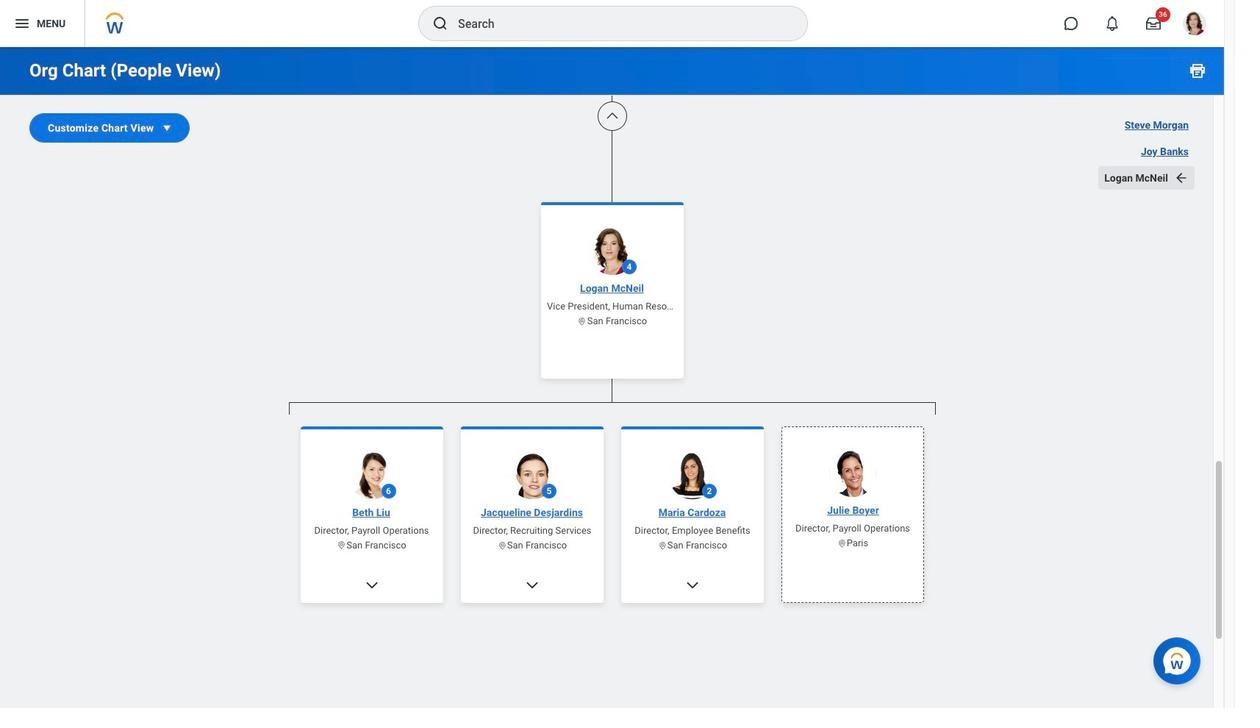 Task type: describe. For each thing, give the bounding box(es) containing it.
notifications large image
[[1106, 16, 1120, 31]]

location image
[[337, 541, 347, 550]]

chevron up image
[[605, 109, 620, 124]]

chevron down image
[[685, 578, 700, 593]]

print org chart image
[[1190, 62, 1207, 79]]

Search Workday  search field
[[458, 7, 778, 40]]

caret down image
[[160, 121, 175, 135]]

1 chevron down image from the left
[[365, 578, 379, 593]]

arrow left image
[[1175, 171, 1190, 185]]

logan mcneil, logan mcneil, 4 direct reports element
[[289, 415, 936, 708]]



Task type: vqa. For each thing, say whether or not it's contained in the screenshot.
chevron up image
yes



Task type: locate. For each thing, give the bounding box(es) containing it.
main content
[[0, 0, 1225, 708]]

2 chevron down image from the left
[[525, 578, 540, 593]]

search image
[[432, 15, 449, 32]]

location image
[[578, 316, 587, 326], [837, 538, 847, 548], [497, 541, 507, 550], [658, 541, 667, 550]]

chevron down image
[[365, 578, 379, 593], [525, 578, 540, 593]]

1 horizontal spatial chevron down image
[[525, 578, 540, 593]]

justify image
[[13, 15, 31, 32]]

0 horizontal spatial chevron down image
[[365, 578, 379, 593]]

inbox large image
[[1147, 16, 1162, 31]]

profile logan mcneil image
[[1184, 12, 1207, 38]]



